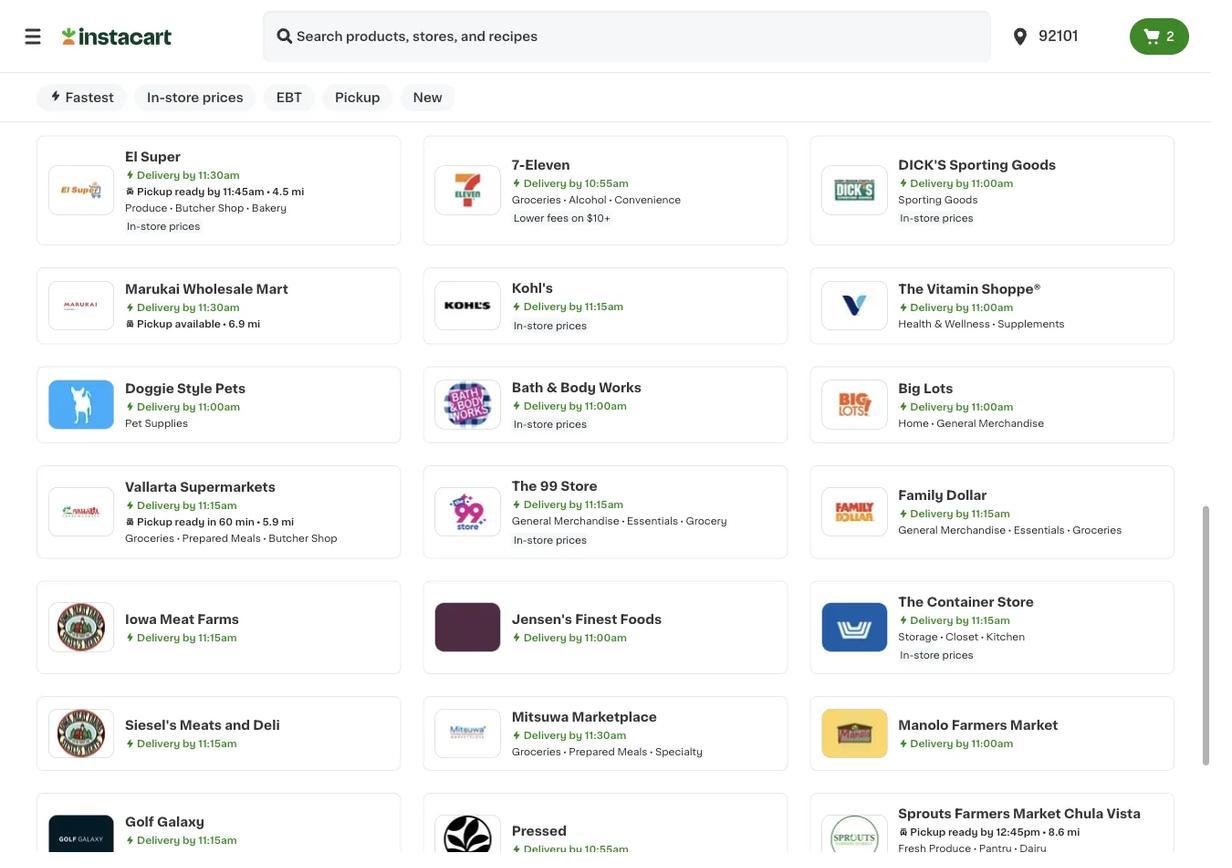 Task type: describe. For each thing, give the bounding box(es) containing it.
pickup for wholesale
[[137, 319, 172, 329]]

the for the 99 store
[[512, 480, 537, 493]]

works
[[599, 381, 642, 394]]

2 vertical spatial ready
[[949, 828, 978, 838]]

by for farmers
[[956, 739, 969, 749]]

1 vertical spatial shop
[[311, 534, 337, 544]]

butcher inside produce butcher shop bakery in-store prices
[[175, 203, 215, 213]]

prices inside stationery electronics in-store prices
[[169, 89, 200, 99]]

in- inside sporting goods in-store prices
[[901, 213, 914, 223]]

kohl's logo image
[[444, 282, 492, 330]]

bath & body works
[[512, 381, 642, 394]]

delivery for meat
[[137, 633, 180, 643]]

office
[[512, 43, 555, 56]]

in-store prices for office depot officemax
[[514, 81, 587, 91]]

by for super
[[183, 170, 196, 180]]

7-eleven
[[512, 158, 570, 171]]

manolo farmers market
[[899, 719, 1059, 732]]

office depot officemax
[[512, 43, 674, 56]]

bakery
[[252, 203, 287, 213]]

sprouts farmers market chula vista
[[899, 808, 1141, 821]]

golf
[[125, 816, 154, 829]]

manolo farmers market logo image
[[831, 710, 879, 758]]

by for 99
[[569, 500, 583, 510]]

Search field
[[263, 11, 992, 62]]

pet supplies
[[125, 418, 188, 428]]

7-eleven logo image
[[444, 167, 492, 214]]

delivery for farmers
[[911, 739, 954, 749]]

wholesale
[[183, 283, 253, 296]]

electronics
[[185, 71, 242, 81]]

lower
[[514, 213, 544, 223]]

groceries for groceries prepared meals specialty
[[512, 747, 561, 757]]

farmers for sprouts
[[955, 808, 1011, 821]]

8.6
[[1049, 828, 1065, 838]]

delivery for finest
[[524, 633, 567, 643]]

marukai wholesale mart
[[125, 283, 288, 296]]

marukai
[[125, 283, 180, 296]]

staples
[[125, 35, 176, 47]]

bath & body works logo image
[[444, 381, 492, 429]]

11:30am for wholesale
[[198, 303, 240, 313]]

merchandise up dick's sporting goods
[[941, 71, 1006, 81]]

mi for wholesale
[[248, 319, 260, 329]]

by for marketplace
[[569, 731, 583, 741]]

vitamin
[[927, 283, 979, 296]]

6.9
[[229, 319, 245, 329]]

delivery for eleven
[[524, 178, 567, 188]]

home general merchandise
[[899, 418, 1045, 428]]

0 vertical spatial sporting
[[950, 158, 1009, 171]]

1 vertical spatial butcher
[[269, 534, 309, 544]]

delivery for wholesale
[[137, 303, 180, 313]]

5.9
[[262, 517, 279, 527]]

11:00am for &
[[585, 401, 627, 411]]

& for health
[[935, 319, 943, 329]]

$10+
[[587, 213, 611, 223]]

merchandise inside 'general merchandise essentials grocery in-store prices'
[[554, 516, 620, 526]]

pickup down sprouts
[[911, 828, 946, 838]]

delivery by 11:15am for kohl's
[[524, 302, 624, 312]]

foods
[[620, 613, 662, 626]]

prepared for butcher
[[182, 534, 228, 544]]

delivery for dollar
[[911, 509, 954, 519]]

92101
[[1039, 30, 1079, 43]]

10:55am for eleven
[[585, 178, 629, 188]]

min
[[235, 517, 255, 527]]

in
[[207, 517, 217, 527]]

deli
[[253, 719, 280, 732]]

jensen's finest foods logo image
[[444, 604, 492, 652]]

1 92101 button from the left
[[999, 11, 1130, 62]]

general down family
[[899, 526, 938, 536]]

marketplace
[[572, 711, 657, 724]]

storage closet kitchen in-store prices
[[899, 632, 1025, 660]]

in- inside 'general merchandise essentials grocery in-store prices'
[[514, 535, 527, 545]]

4.5
[[272, 186, 289, 196]]

prices inside button
[[202, 91, 244, 104]]

in- inside produce butcher shop bakery in-store prices
[[127, 221, 141, 231]]

manolo
[[899, 719, 949, 732]]

stationery
[[125, 71, 177, 81]]

ready for super
[[175, 186, 205, 196]]

11:00am for farmers
[[972, 739, 1014, 749]]

6.9 mi
[[229, 319, 260, 329]]

pets
[[215, 382, 246, 395]]

11:15am for kohl's
[[585, 302, 624, 312]]

doggie style pets logo image
[[58, 381, 105, 429]]

produce butcher shop bakery in-store prices
[[125, 203, 287, 231]]

by for sporting
[[956, 178, 969, 188]]

family dollar
[[899, 489, 987, 502]]

new
[[413, 91, 443, 104]]

container
[[927, 596, 995, 608]]

delivery by 10:55am for depot
[[524, 62, 629, 72]]

delivery for container
[[911, 615, 954, 625]]

delivery by 11:30am for wholesale
[[137, 303, 240, 313]]

sporting goods in-store prices
[[899, 194, 978, 223]]

11:00am for finest
[[585, 633, 627, 643]]

depot
[[558, 43, 600, 56]]

merchandise up dollar
[[979, 418, 1045, 428]]

mart
[[256, 283, 288, 296]]

by for dollar
[[956, 509, 969, 519]]

available
[[175, 319, 221, 329]]

dick's sporting goods
[[899, 158, 1056, 171]]

4.5 mi
[[272, 186, 304, 196]]

by for &
[[569, 401, 583, 411]]

mi right 8.6
[[1068, 828, 1080, 838]]

golf galaxy logo image
[[58, 816, 105, 854]]

in-store prices inside button
[[147, 91, 244, 104]]

store inside 'general merchandise essentials grocery in-store prices'
[[527, 535, 553, 545]]

mi for supermarkets
[[281, 517, 294, 527]]

mi for super
[[291, 186, 304, 196]]

store for the container store
[[998, 596, 1034, 608]]

11:00am for vitamin
[[972, 303, 1014, 313]]

and
[[225, 719, 250, 732]]

prices inside sporting goods in-store prices
[[943, 213, 974, 223]]

dick's sporting goods logo image
[[831, 167, 879, 214]]

doggie
[[125, 382, 174, 395]]

in- inside storage closet kitchen in-store prices
[[901, 650, 914, 660]]

1 general merchandise essentials groceries from the top
[[899, 71, 1122, 81]]

kohl's
[[512, 282, 553, 295]]

the container store logo image
[[831, 604, 879, 652]]

new button
[[400, 84, 455, 111]]

farms
[[197, 613, 239, 626]]

wellness
[[945, 319, 990, 329]]

iowa meat farms
[[125, 613, 239, 626]]

golf galaxy
[[125, 816, 204, 829]]

the vitamin shoppe® logo image
[[831, 282, 879, 330]]

dollar
[[947, 489, 987, 502]]

marukai wholesale mart logo image
[[58, 282, 105, 330]]

delivery by 11:15am for iowa meat farms
[[137, 633, 237, 643]]

pickup ready by 12:45pm
[[911, 828, 1041, 838]]

delivery by 11:00am for farmers
[[911, 739, 1014, 749]]

in-store prices button
[[134, 84, 256, 111]]

mitsuwa marketplace
[[512, 711, 657, 724]]

delivery by 11:00am for vitamin
[[911, 303, 1014, 313]]

ebt button
[[264, 84, 315, 111]]

siesel's meats and deli
[[125, 719, 280, 732]]

2 button
[[1130, 18, 1190, 55]]

delivery by 11:00am for style
[[137, 402, 240, 412]]

ready for supermarkets
[[175, 517, 205, 527]]

pickup for super
[[137, 186, 172, 196]]

11:30am for super
[[198, 170, 240, 180]]

12:45pm
[[997, 828, 1041, 838]]

11:30am for marketplace
[[585, 731, 627, 741]]

delivery by 11:15am for the container store
[[911, 615, 1011, 625]]

merchandise down dollar
[[941, 526, 1006, 536]]

pickup button
[[322, 84, 393, 111]]

family dollar logo image
[[831, 489, 879, 536]]

delivery by 11:00am for finest
[[524, 633, 627, 643]]

store inside stationery electronics in-store prices
[[141, 89, 167, 99]]

dick's
[[899, 158, 947, 171]]

store inside button
[[165, 91, 199, 104]]

siesel's
[[125, 719, 177, 732]]

market for sprouts farmers market chula vista
[[1014, 808, 1062, 821]]

vallarta supermarkets logo image
[[58, 489, 105, 536]]

2 92101 button from the left
[[1010, 11, 1119, 62]]

fastest button
[[37, 84, 127, 111]]

shop inside produce butcher shop bakery in-store prices
[[218, 203, 244, 213]]

11:45am
[[223, 186, 264, 196]]

& for bath
[[547, 381, 558, 394]]

the vitamin shoppe®
[[899, 283, 1042, 296]]

in- inside button
[[147, 91, 165, 104]]

lots
[[924, 382, 954, 395]]

delivery for supermarkets
[[137, 501, 180, 511]]



Task type: locate. For each thing, give the bounding box(es) containing it.
delivery by 11:30am for super
[[137, 170, 240, 180]]

in-store prices for kohl's
[[514, 320, 587, 330]]

store inside produce butcher shop bakery in-store prices
[[141, 221, 167, 231]]

essentials
[[1014, 71, 1065, 81], [627, 516, 678, 526], [1014, 526, 1065, 536]]

sporting right dick's at the top right of page
[[950, 158, 1009, 171]]

& right health
[[935, 319, 943, 329]]

prices inside storage closet kitchen in-store prices
[[943, 650, 974, 660]]

eleven
[[525, 158, 570, 171]]

0 horizontal spatial store
[[561, 480, 598, 493]]

specialty
[[655, 747, 703, 757]]

1 horizontal spatial butcher
[[269, 534, 309, 544]]

mitsuwa marketplace logo image
[[444, 710, 492, 758]]

11:00am down "finest"
[[585, 633, 627, 643]]

pickup for supermarkets
[[137, 517, 172, 527]]

instacart logo image
[[62, 26, 172, 47]]

sporting inside sporting goods in-store prices
[[899, 194, 942, 204]]

store
[[527, 81, 553, 91], [141, 89, 167, 99], [165, 91, 199, 104], [914, 213, 940, 223], [141, 221, 167, 231], [527, 320, 553, 330], [527, 419, 553, 429], [527, 535, 553, 545], [914, 650, 940, 660]]

general merchandise essentials grocery in-store prices
[[512, 516, 727, 545]]

1 vertical spatial delivery by 11:30am
[[137, 303, 240, 313]]

10:55am up the alcohol
[[585, 178, 629, 188]]

1 horizontal spatial prepared
[[569, 747, 615, 757]]

general merchandise essentials groceries
[[899, 71, 1122, 81], [899, 526, 1122, 536]]

big lots
[[899, 382, 954, 395]]

1 vertical spatial 11:30am
[[198, 303, 240, 313]]

groceries alcohol convenience lower fees on $10+
[[512, 194, 681, 223]]

storage
[[899, 632, 938, 642]]

0 vertical spatial delivery by 11:30am
[[137, 170, 240, 180]]

delivery by 11:15am
[[911, 54, 1011, 64], [524, 302, 624, 312], [524, 500, 624, 510], [137, 501, 237, 511], [911, 509, 1011, 519], [911, 615, 1011, 625], [137, 633, 237, 643], [137, 739, 237, 749], [137, 836, 237, 846]]

delivery for sporting
[[911, 178, 954, 188]]

0 vertical spatial meals
[[231, 534, 261, 544]]

0 vertical spatial prepared
[[182, 534, 228, 544]]

meals down min
[[231, 534, 261, 544]]

delivery by 11:30am down mitsuwa marketplace
[[524, 731, 627, 741]]

sprouts farmers market chula vista logo image
[[831, 816, 879, 854]]

groceries for groceries alcohol convenience lower fees on $10+
[[512, 194, 561, 204]]

11:30am up the groceries prepared meals specialty on the bottom of the page
[[585, 731, 627, 741]]

by for galaxy
[[183, 836, 196, 846]]

meals for specialty
[[618, 747, 648, 757]]

delivery by 11:00am for &
[[524, 401, 627, 411]]

99
[[540, 480, 558, 493]]

shoppe®
[[982, 283, 1042, 296]]

pickup down the vallarta
[[137, 517, 172, 527]]

butcher down 5.9 mi
[[269, 534, 309, 544]]

market up sprouts farmers market chula vista
[[1011, 719, 1059, 732]]

farmers
[[952, 719, 1008, 732], [955, 808, 1011, 821]]

the 99 store
[[512, 480, 598, 493]]

body
[[561, 381, 596, 394]]

pickup ready in 60 min
[[137, 517, 255, 527]]

0 horizontal spatial goods
[[945, 194, 978, 204]]

the 99 store logo image
[[444, 489, 492, 536]]

closet
[[946, 632, 979, 642]]

11:15am for vallarta supermarkets
[[198, 501, 237, 511]]

0 vertical spatial ready
[[175, 186, 205, 196]]

produce
[[125, 203, 168, 213]]

delivery by 11:00am down jensen's finest foods in the bottom of the page
[[524, 633, 627, 643]]

delivery by 11:30am up pickup available
[[137, 303, 240, 313]]

11:00am up home general merchandise
[[972, 402, 1014, 412]]

jensen's
[[512, 613, 572, 626]]

0 vertical spatial butcher
[[175, 203, 215, 213]]

delivery by 11:00am for sporting
[[911, 178, 1014, 188]]

merchandise
[[941, 71, 1006, 81], [979, 418, 1045, 428], [554, 516, 620, 526], [941, 526, 1006, 536]]

by for vitamin
[[956, 303, 969, 313]]

11:00am for style
[[198, 402, 240, 412]]

delivery by 11:00am down the bath & body works
[[524, 401, 627, 411]]

in-store prices down bath
[[514, 419, 587, 429]]

home
[[899, 418, 929, 428]]

general
[[899, 71, 938, 81], [937, 418, 977, 428], [512, 516, 551, 526], [899, 526, 938, 536]]

alcohol
[[569, 194, 607, 204]]

groceries
[[1073, 71, 1122, 81], [512, 194, 561, 204], [1073, 526, 1122, 536], [125, 534, 175, 544], [512, 747, 561, 757]]

pressed link
[[423, 793, 788, 854]]

1 vertical spatial sporting
[[899, 194, 942, 204]]

general up dick's at the top right of page
[[899, 71, 938, 81]]

11:15am for family dollar
[[972, 509, 1011, 519]]

11:15am for the container store
[[972, 615, 1011, 625]]

delivery by 11:00am down dick's sporting goods
[[911, 178, 1014, 188]]

prices
[[556, 81, 587, 91], [169, 89, 200, 99], [202, 91, 244, 104], [943, 213, 974, 223], [169, 221, 200, 231], [556, 320, 587, 330], [556, 419, 587, 429], [556, 535, 587, 545], [943, 650, 974, 660]]

1 10:55am from the top
[[585, 62, 629, 72]]

10:55am
[[585, 62, 629, 72], [585, 178, 629, 188]]

delivery by 11:00am for lots
[[911, 402, 1014, 412]]

mi right 6.9
[[248, 319, 260, 329]]

1 horizontal spatial sporting
[[950, 158, 1009, 171]]

11:00am down works in the top of the page
[[585, 401, 627, 411]]

by for wholesale
[[183, 303, 196, 313]]

meat
[[160, 613, 194, 626]]

delivery by 11:30am up pickup ready by 11:45am
[[137, 170, 240, 180]]

meals down the marketplace
[[618, 747, 648, 757]]

by for finest
[[569, 633, 583, 643]]

vista
[[1107, 808, 1141, 821]]

0 vertical spatial the
[[899, 283, 924, 296]]

delivery for galaxy
[[137, 836, 180, 846]]

pickup inside 'button'
[[335, 91, 380, 104]]

ready down sprouts
[[949, 828, 978, 838]]

1 delivery by 10:55am from the top
[[524, 62, 629, 72]]

11:30am up pickup ready by 11:45am
[[198, 170, 240, 180]]

delivery by 11:15am for the 99 store
[[524, 500, 624, 510]]

supplements
[[998, 319, 1065, 329]]

in-store prices
[[514, 81, 587, 91], [147, 91, 244, 104], [514, 320, 587, 330], [514, 419, 587, 429]]

supplies
[[145, 418, 188, 428]]

general down lots on the top of the page
[[937, 418, 977, 428]]

0 vertical spatial general merchandise essentials groceries
[[899, 71, 1122, 81]]

sporting down dick's at the top right of page
[[899, 194, 942, 204]]

pickup up produce
[[137, 186, 172, 196]]

general down 99 on the bottom of the page
[[512, 516, 551, 526]]

11:00am for lots
[[972, 402, 1014, 412]]

groceries for groceries prepared meals butcher shop
[[125, 534, 175, 544]]

groceries inside groceries alcohol convenience lower fees on $10+
[[512, 194, 561, 204]]

sprouts
[[899, 808, 952, 821]]

delivery by 11:00am down doggie style pets
[[137, 402, 240, 412]]

1 horizontal spatial meals
[[618, 747, 648, 757]]

doggie style pets
[[125, 382, 246, 395]]

60
[[219, 517, 233, 527]]

11:30am
[[198, 170, 240, 180], [198, 303, 240, 313], [585, 731, 627, 741]]

style
[[177, 382, 212, 395]]

None search field
[[263, 11, 992, 62]]

0 vertical spatial farmers
[[952, 719, 1008, 732]]

1 vertical spatial delivery by 10:55am
[[524, 178, 629, 188]]

1 vertical spatial meals
[[618, 747, 648, 757]]

farmers right manolo
[[952, 719, 1008, 732]]

1 vertical spatial &
[[547, 381, 558, 394]]

essentials inside 'general merchandise essentials grocery in-store prices'
[[627, 516, 678, 526]]

store up kitchen on the right bottom of page
[[998, 596, 1034, 608]]

farmers up pickup ready by 12:45pm
[[955, 808, 1011, 821]]

by for style
[[183, 402, 196, 412]]

0 horizontal spatial meals
[[231, 534, 261, 544]]

10:55am down office depot officemax
[[585, 62, 629, 72]]

delivery by 10:55am up the alcohol
[[524, 178, 629, 188]]

by for depot
[[569, 62, 583, 72]]

general merchandise essentials groceries down 92101
[[899, 71, 1122, 81]]

market for manolo farmers market
[[1011, 719, 1059, 732]]

the for the vitamin shoppe®
[[899, 283, 924, 296]]

0 vertical spatial store
[[561, 480, 598, 493]]

galaxy
[[157, 816, 204, 829]]

by for meat
[[183, 633, 196, 643]]

by for meats
[[183, 739, 196, 749]]

mi right 5.9
[[281, 517, 294, 527]]

delivery by 11:30am for marketplace
[[524, 731, 627, 741]]

delivery
[[911, 54, 954, 64], [524, 62, 567, 72], [137, 170, 180, 180], [524, 178, 567, 188], [911, 178, 954, 188], [524, 302, 567, 312], [137, 303, 180, 313], [911, 303, 954, 313], [524, 401, 567, 411], [137, 402, 180, 412], [911, 402, 954, 412], [524, 500, 567, 510], [137, 501, 180, 511], [911, 509, 954, 519], [911, 615, 954, 625], [137, 633, 180, 643], [524, 633, 567, 643], [524, 731, 567, 741], [137, 739, 180, 749], [911, 739, 954, 749], [137, 836, 180, 846]]

market
[[1011, 719, 1059, 732], [1014, 808, 1062, 821]]

0 horizontal spatial butcher
[[175, 203, 215, 213]]

1 vertical spatial farmers
[[955, 808, 1011, 821]]

the for the container store
[[899, 596, 924, 608]]

11:00am up health & wellness supplements
[[972, 303, 1014, 313]]

in-store prices down office
[[514, 81, 587, 91]]

delivery for depot
[[524, 62, 567, 72]]

delivery for vitamin
[[911, 303, 954, 313]]

meats
[[180, 719, 222, 732]]

1 horizontal spatial goods
[[1012, 158, 1056, 171]]

by
[[956, 54, 969, 64], [569, 62, 583, 72], [183, 170, 196, 180], [569, 178, 583, 188], [956, 178, 969, 188], [207, 186, 220, 196], [569, 302, 583, 312], [183, 303, 196, 313], [956, 303, 969, 313], [569, 401, 583, 411], [183, 402, 196, 412], [956, 402, 969, 412], [569, 500, 583, 510], [183, 501, 196, 511], [956, 509, 969, 519], [956, 615, 969, 625], [183, 633, 196, 643], [569, 633, 583, 643], [569, 731, 583, 741], [183, 739, 196, 749], [956, 739, 969, 749], [981, 828, 994, 838], [183, 836, 196, 846]]

delivery by 10:55am down depot
[[524, 62, 629, 72]]

goods inside sporting goods in-store prices
[[945, 194, 978, 204]]

2 10:55am from the top
[[585, 178, 629, 188]]

farmers for manolo
[[952, 719, 1008, 732]]

prepared down in
[[182, 534, 228, 544]]

1 vertical spatial ready
[[175, 517, 205, 527]]

11:15am for golf galaxy
[[198, 836, 237, 846]]

pickup down 'marukai'
[[137, 319, 172, 329]]

prices inside 'general merchandise essentials grocery in-store prices'
[[556, 535, 587, 545]]

delivery for lots
[[911, 402, 954, 412]]

11:00am down manolo farmers market
[[972, 739, 1014, 749]]

officemax
[[603, 43, 674, 56]]

0 vertical spatial 10:55am
[[585, 62, 629, 72]]

prices inside produce butcher shop bakery in-store prices
[[169, 221, 200, 231]]

store inside sporting goods in-store prices
[[914, 213, 940, 223]]

0 vertical spatial shop
[[218, 203, 244, 213]]

1 vertical spatial the
[[512, 480, 537, 493]]

2
[[1167, 30, 1175, 43]]

store right 99 on the bottom of the page
[[561, 480, 598, 493]]

0 vertical spatial market
[[1011, 719, 1059, 732]]

the up storage at the right
[[899, 596, 924, 608]]

2 delivery by 10:55am from the top
[[524, 178, 629, 188]]

delivery for marketplace
[[524, 731, 567, 741]]

delivery by 10:55am
[[524, 62, 629, 72], [524, 178, 629, 188]]

groceries prepared meals specialty
[[512, 747, 703, 757]]

el super logo image
[[58, 167, 105, 214]]

ready up produce butcher shop bakery in-store prices
[[175, 186, 205, 196]]

prepared down mitsuwa marketplace
[[569, 747, 615, 757]]

2 vertical spatial delivery by 11:30am
[[524, 731, 627, 741]]

11:15am
[[972, 54, 1011, 64], [585, 302, 624, 312], [585, 500, 624, 510], [198, 501, 237, 511], [972, 509, 1011, 519], [972, 615, 1011, 625], [198, 633, 237, 643], [198, 739, 237, 749], [198, 836, 237, 846]]

1 horizontal spatial store
[[998, 596, 1034, 608]]

7-
[[512, 158, 525, 171]]

0 horizontal spatial prepared
[[182, 534, 228, 544]]

11:00am down pets
[[198, 402, 240, 412]]

iowa meat farms logo image
[[58, 604, 105, 652]]

0 horizontal spatial &
[[547, 381, 558, 394]]

finest
[[575, 613, 617, 626]]

merchandise down the 99 store
[[554, 516, 620, 526]]

by for supermarkets
[[183, 501, 196, 511]]

store inside storage closet kitchen in-store prices
[[914, 650, 940, 660]]

1 vertical spatial general merchandise essentials groceries
[[899, 526, 1122, 536]]

by for eleven
[[569, 178, 583, 188]]

2 vertical spatial 11:30am
[[585, 731, 627, 741]]

general inside 'general merchandise essentials grocery in-store prices'
[[512, 516, 551, 526]]

ready
[[175, 186, 205, 196], [175, 517, 205, 527], [949, 828, 978, 838]]

& right bath
[[547, 381, 558, 394]]

by for container
[[956, 615, 969, 625]]

1 vertical spatial market
[[1014, 808, 1062, 821]]

health
[[899, 319, 932, 329]]

meals for butcher shop
[[231, 534, 261, 544]]

groceries prepared meals butcher shop
[[125, 534, 337, 544]]

0 vertical spatial 11:30am
[[198, 170, 240, 180]]

11:15am for the 99 store
[[585, 500, 624, 510]]

prepared for specialty
[[569, 747, 615, 757]]

8.6 mi
[[1049, 828, 1080, 838]]

butcher
[[175, 203, 215, 213], [269, 534, 309, 544]]

delivery by 10:55am for eleven
[[524, 178, 629, 188]]

delivery for super
[[137, 170, 180, 180]]

sporting
[[950, 158, 1009, 171], [899, 194, 942, 204]]

pickup available
[[137, 319, 221, 329]]

el
[[125, 150, 138, 163]]

mi
[[291, 186, 304, 196], [248, 319, 260, 329], [281, 517, 294, 527], [1068, 828, 1080, 838]]

kitchen
[[987, 632, 1025, 642]]

the up health
[[899, 283, 924, 296]]

11:15am for iowa meat farms
[[198, 633, 237, 643]]

0 vertical spatial delivery by 10:55am
[[524, 62, 629, 72]]

market up 12:45pm
[[1014, 808, 1062, 821]]

11:30am down wholesale
[[198, 303, 240, 313]]

in-store prices down electronics
[[147, 91, 244, 104]]

11:00am down dick's sporting goods
[[972, 178, 1014, 188]]

1 vertical spatial 10:55am
[[585, 178, 629, 188]]

the left 99 on the bottom of the page
[[512, 480, 537, 493]]

2 vertical spatial the
[[899, 596, 924, 608]]

delivery for meats
[[137, 739, 180, 749]]

pressed
[[512, 825, 567, 838]]

by for lots
[[956, 402, 969, 412]]

prepared
[[182, 534, 228, 544], [569, 747, 615, 757]]

family
[[899, 489, 944, 502]]

delivery by 11:00am up 'wellness'
[[911, 303, 1014, 313]]

0 horizontal spatial sporting
[[899, 194, 942, 204]]

11:00am
[[972, 178, 1014, 188], [972, 303, 1014, 313], [585, 401, 627, 411], [198, 402, 240, 412], [972, 402, 1014, 412], [585, 633, 627, 643], [972, 739, 1014, 749]]

1 horizontal spatial shop
[[311, 534, 337, 544]]

in- inside stationery electronics in-store prices
[[127, 89, 141, 99]]

in-
[[514, 81, 527, 91], [127, 89, 141, 99], [147, 91, 165, 104], [901, 213, 914, 223], [127, 221, 141, 231], [514, 320, 527, 330], [514, 419, 527, 429], [514, 535, 527, 545], [901, 650, 914, 660]]

2 general merchandise essentials groceries from the top
[[899, 526, 1122, 536]]

pet
[[125, 418, 142, 428]]

on
[[572, 213, 584, 223]]

butcher down pickup ready by 11:45am
[[175, 203, 215, 213]]

1 vertical spatial goods
[[945, 194, 978, 204]]

0 vertical spatial &
[[935, 319, 943, 329]]

11:15am for siesel's meats and deli
[[198, 739, 237, 749]]

delivery by 11:00am
[[911, 178, 1014, 188], [911, 303, 1014, 313], [524, 401, 627, 411], [137, 402, 240, 412], [911, 402, 1014, 412], [524, 633, 627, 643], [911, 739, 1014, 749]]

delivery by 11:00am down manolo farmers market
[[911, 739, 1014, 749]]

supermarkets
[[180, 481, 276, 494]]

delivery for &
[[524, 401, 567, 411]]

el super
[[125, 150, 181, 163]]

store for the 99 store
[[561, 480, 598, 493]]

in-store prices down kohl's
[[514, 320, 587, 330]]

0 horizontal spatial shop
[[218, 203, 244, 213]]

pressed logo image
[[444, 816, 492, 854]]

big
[[899, 382, 921, 395]]

siesel's meats and deli logo image
[[58, 710, 105, 758]]

mi right 4.5
[[291, 186, 304, 196]]

pickup right ebt
[[335, 91, 380, 104]]

jensen's finest foods
[[512, 613, 662, 626]]

delivery by 11:00am up home general merchandise
[[911, 402, 1014, 412]]

ready left in
[[175, 517, 205, 527]]

1 vertical spatial store
[[998, 596, 1034, 608]]

delivery by 11:15am for vallarta supermarkets
[[137, 501, 237, 511]]

goods
[[1012, 158, 1056, 171], [945, 194, 978, 204]]

chula
[[1064, 808, 1104, 821]]

10:55am for depot
[[585, 62, 629, 72]]

delivery for 99
[[524, 500, 567, 510]]

bath
[[512, 381, 544, 394]]

big lots logo image
[[831, 381, 879, 429]]

1 vertical spatial prepared
[[569, 747, 615, 757]]

delivery by 11:15am for family dollar
[[911, 509, 1011, 519]]

fees
[[547, 213, 569, 223]]

0 vertical spatial goods
[[1012, 158, 1056, 171]]

delivery for style
[[137, 402, 180, 412]]

delivery by 11:15am for siesel's meats and deli
[[137, 739, 237, 749]]

in-store prices for bath & body works
[[514, 419, 587, 429]]

general merchandise essentials groceries down dollar
[[899, 526, 1122, 536]]

delivery by 11:15am for golf galaxy
[[137, 836, 237, 846]]

1 horizontal spatial &
[[935, 319, 943, 329]]

5.9 mi
[[262, 517, 294, 527]]

11:00am for sporting
[[972, 178, 1014, 188]]



Task type: vqa. For each thing, say whether or not it's contained in the screenshot.
Vallarta Supermarkets
yes



